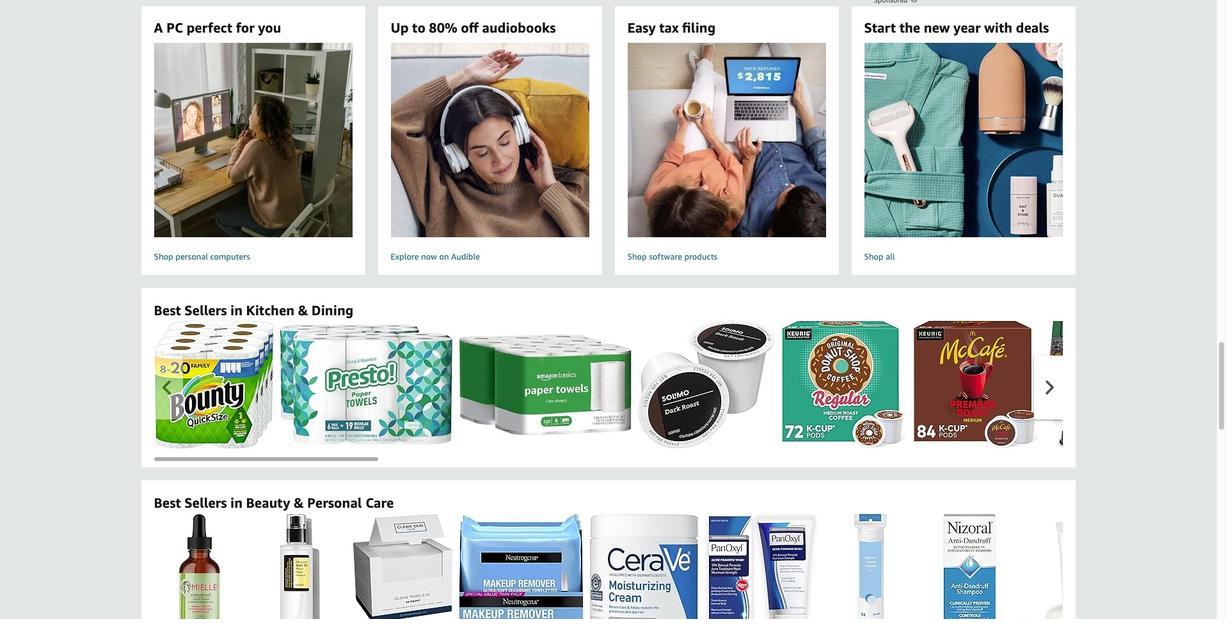 Task type: locate. For each thing, give the bounding box(es) containing it.
1 list from the top
[[154, 321, 1227, 449]]

& left dining
[[298, 303, 308, 319]]

shop all
[[865, 251, 895, 262]]

kitchen
[[246, 303, 295, 319]]

best sellers in beauty & personal care
[[154, 496, 394, 512]]

a girl with headphones listens to audible. image
[[369, 43, 611, 237]]

explore
[[391, 251, 419, 262]]

to
[[412, 20, 426, 36]]

start the new year with deals image
[[843, 43, 1085, 237]]

0 vertical spatial sellers
[[185, 303, 227, 319]]

1 shop from the left
[[154, 251, 173, 262]]

neutrogena cleansing fragrance free makeup remover face wipes, cleansing facial towelettes for waterproof makeup,... image
[[459, 514, 583, 620]]

sellers down shop personal computers
[[185, 303, 227, 319]]

in left beauty
[[231, 496, 243, 512]]

1 vertical spatial &
[[294, 496, 304, 512]]

2 horizontal spatial shop
[[865, 251, 884, 262]]

2 shop from the left
[[628, 251, 647, 262]]

nespresso capsules originalline,ispirazione variety pack, medium & dark roast espresso coffee, 50 count espresso coffee... image
[[1045, 321, 1217, 449]]

sellers for beauty
[[185, 496, 227, 512]]

1 sellers from the top
[[185, 303, 227, 319]]

start
[[865, 20, 896, 36]]

personal
[[176, 251, 208, 262]]

1 vertical spatial in
[[231, 496, 243, 512]]

new
[[924, 20, 951, 36]]

perfect
[[187, 20, 232, 36]]

& for dining
[[298, 303, 308, 319]]

shop inside "link"
[[154, 251, 173, 262]]

mccafe premium roast, single-serve keurig k-cup pods, medium roast coffee pods pods, 84 count image
[[913, 321, 1039, 449]]

shop
[[154, 251, 173, 262], [628, 251, 647, 262], [865, 251, 884, 262]]

1 vertical spatial best
[[154, 496, 181, 512]]

software
[[649, 251, 683, 262]]

sellers
[[185, 303, 227, 319], [185, 496, 227, 512]]

amazon brand - solimo dark roast coffee pods, compatible with keurig 2.0 k-cup brewers 100 count(pack of 1) image
[[638, 321, 774, 449]]

explore now on audible
[[391, 251, 480, 262]]

& for personal
[[294, 496, 304, 512]]

shop left software
[[628, 251, 647, 262]]

year
[[954, 20, 981, 36]]

a pc perfect for you
[[154, 20, 281, 36]]

now
[[421, 251, 437, 262]]

& right beauty
[[294, 496, 304, 512]]

for
[[236, 20, 255, 36]]

1 vertical spatial sellers
[[185, 496, 227, 512]]

audible
[[451, 251, 480, 262]]

0 vertical spatial in
[[231, 303, 243, 319]]

shop software products link
[[606, 43, 848, 266]]

0 vertical spatial best
[[154, 303, 181, 319]]

list
[[154, 321, 1227, 449], [154, 514, 1227, 620]]

nizoral anti-dandruff shampoo with 1% ketoconazole, fresh scent, 7 fl oz image
[[944, 514, 996, 620]]

in
[[231, 303, 243, 319], [231, 496, 243, 512]]

best
[[154, 303, 181, 319], [154, 496, 181, 512]]

the original donut shop regular keurig single-serve k-cup pods, medium roast coffee, 72 count (6 packs of 12) image
[[781, 321, 906, 449]]

sellers left beauty
[[185, 496, 227, 512]]

1 horizontal spatial shop
[[628, 251, 647, 262]]

0 horizontal spatial shop
[[154, 251, 173, 262]]

in left kitchen
[[231, 303, 243, 319]]

on
[[439, 251, 449, 262]]

care
[[366, 496, 394, 512]]

&
[[298, 303, 308, 319], [294, 496, 304, 512]]

2 list from the top
[[154, 514, 1227, 620]]

up to 80% off audiobooks
[[391, 20, 556, 36]]

0 vertical spatial list
[[154, 321, 1227, 449]]

in for kitchen
[[231, 303, 243, 319]]

shop left all
[[865, 251, 884, 262]]

0 vertical spatial &
[[298, 303, 308, 319]]

shop left personal
[[154, 251, 173, 262]]

2 in from the top
[[231, 496, 243, 512]]

1 in from the top
[[231, 303, 243, 319]]

1 vertical spatial list
[[154, 514, 1227, 620]]

in for beauty
[[231, 496, 243, 512]]

you
[[258, 20, 281, 36]]

2 sellers from the top
[[185, 496, 227, 512]]

2 best from the top
[[154, 496, 181, 512]]

3 shop from the left
[[865, 251, 884, 262]]

1 best from the top
[[154, 303, 181, 319]]



Task type: vqa. For each thing, say whether or not it's contained in the screenshot.
the Carousel previous slide Icon
yes



Task type: describe. For each thing, give the bounding box(es) containing it.
easy tax filing image
[[606, 43, 848, 237]]

tax
[[660, 20, 679, 36]]

the
[[900, 20, 921, 36]]

a pc perfect for you image
[[132, 43, 374, 237]]

easy tax filing
[[628, 20, 716, 36]]

carousel previous slide image
[[163, 381, 171, 395]]

up
[[391, 20, 409, 36]]

cerave moisturizing cream | body and face moisturizer for dry skin | body cream with hyaluronic acid and ceramides |... image
[[589, 514, 698, 620]]

a
[[154, 20, 163, 36]]

bounty quick size paper towels, white, 8 family rolls = 20 regular rolls image
[[154, 321, 273, 449]]

la roche-posay toleriane double repair face moisturizer | daily moisturizer face cream with ceramide and niacinamide for... image
[[1023, 514, 1160, 620]]

pc
[[166, 20, 183, 36]]

clean skin club clean towels xl, 100% usda biobased face towel, disposable face towelette, makeup remover dry wipes,... image
[[352, 514, 452, 620]]

easy
[[628, 20, 656, 36]]

best for best sellers in kitchen & dining
[[154, 303, 181, 319]]

explore now on audible link
[[369, 43, 611, 266]]

beauty
[[246, 496, 290, 512]]

deals
[[1016, 20, 1050, 36]]

personal
[[307, 496, 362, 512]]

off
[[461, 20, 479, 36]]

sellers for kitchen
[[185, 303, 227, 319]]

shop all link
[[843, 43, 1085, 266]]

shop for easy
[[628, 251, 647, 262]]

products
[[685, 251, 718, 262]]

amazon basics hypoallergenic 100% cotton rounds, 100 count (previously solimo) image
[[854, 514, 887, 620]]

shop software products
[[628, 251, 718, 262]]

shop personal computers link
[[132, 43, 374, 266]]

best sellers in kitchen & dining
[[154, 303, 354, 319]]

dining
[[312, 303, 354, 319]]

all
[[886, 251, 895, 262]]

carousel next slide image
[[1046, 381, 1054, 395]]

cosrx snail mucin 96% power repairing essence 3.38 fl.oz 100ml, hydrating serum for face with snail secretion filtrate... image
[[279, 514, 320, 620]]

start the new year with deals
[[865, 20, 1050, 36]]

80%
[[429, 20, 458, 36]]

with
[[985, 20, 1013, 36]]

best for best sellers in beauty & personal care
[[154, 496, 181, 512]]

audiobooks
[[482, 20, 556, 36]]

shop for start
[[865, 251, 884, 262]]

amazon brand - presto! flex-a-size paper towels, 158 sheet huge roll, 12 rolls (2 packs of 6), equivalent to 38 regular... image
[[279, 325, 452, 445]]

shop for a
[[154, 251, 173, 262]]

panoxyl acne foaming wash benzoyl peroxide 10% maximum strength antimicrobial, 5.5 oz image
[[705, 514, 818, 620]]

mielle organics rosemary mint scalp & hair strengthening oil for all hair types, 2 ounce image
[[171, 514, 230, 620]]

shop personal computers
[[154, 251, 250, 262]]

computers
[[210, 251, 250, 262]]

filing
[[683, 20, 716, 36]]

amazon basics 2-ply paper towels, flex-sheets, 150 sheets per roll, 12 rolls (2 packs of 6), white image
[[459, 334, 632, 436]]



